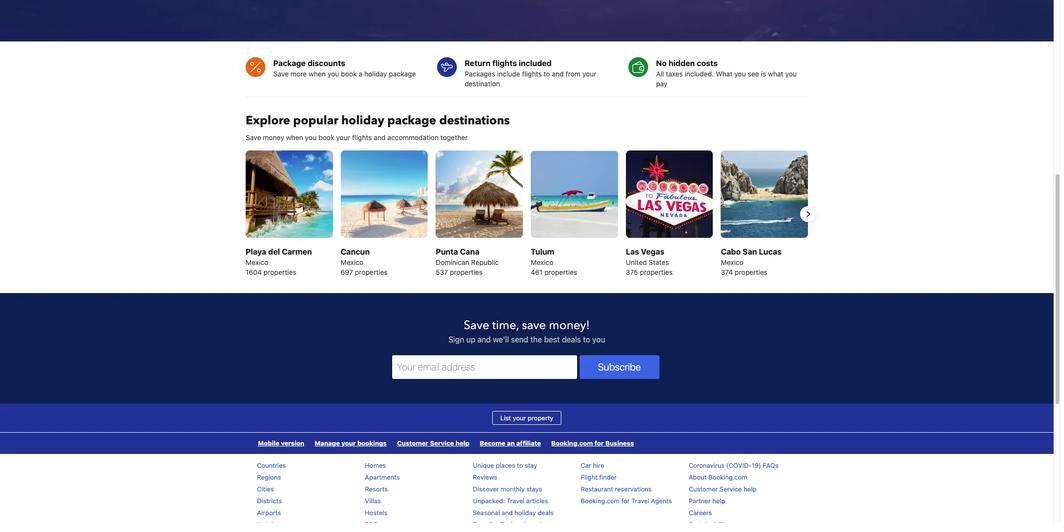 Task type: vqa. For each thing, say whether or not it's contained in the screenshot.
the right Save
yes



Task type: locate. For each thing, give the bounding box(es) containing it.
navigation
[[253, 433, 640, 454]]

Your email address email field
[[392, 355, 577, 379]]

to down included
[[544, 70, 550, 78]]

deals inside unique places to stay reviews discover monthly stays unpacked: travel articles seasonal and holiday deals
[[538, 509, 554, 517]]

subscribe
[[598, 361, 641, 373]]

and left from
[[552, 70, 564, 78]]

explore popular holiday package destinations region
[[238, 151, 816, 277]]

package up accommodation at the top left of the page
[[387, 113, 436, 129]]

customer service help link
[[392, 433, 474, 454], [689, 485, 757, 493]]

holiday inside unique places to stay reviews discover monthly stays unpacked: travel articles seasonal and holiday deals
[[515, 509, 536, 517]]

properties down del
[[264, 268, 296, 276]]

0 horizontal spatial when
[[286, 133, 303, 142]]

your right from
[[582, 70, 597, 78]]

help left become in the left of the page
[[456, 439, 470, 447]]

save up up
[[464, 317, 489, 334]]

included.
[[685, 70, 714, 78]]

0 vertical spatial customer
[[397, 439, 429, 447]]

become an affiliate
[[480, 439, 541, 447]]

1 vertical spatial customer
[[689, 485, 718, 493]]

1 vertical spatial book
[[319, 133, 334, 142]]

properties down san on the top of the page
[[735, 268, 768, 276]]

0 horizontal spatial customer
[[397, 439, 429, 447]]

0 horizontal spatial save
[[246, 133, 261, 142]]

airports link
[[257, 509, 281, 517]]

no
[[656, 59, 667, 68]]

help down 19)
[[744, 485, 757, 493]]

2 vertical spatial to
[[517, 461, 523, 469]]

see
[[748, 70, 759, 78]]

become
[[480, 439, 506, 447]]

your right manage
[[342, 439, 356, 447]]

save down package
[[273, 70, 289, 78]]

together
[[441, 133, 468, 142]]

package
[[389, 70, 416, 78], [387, 113, 436, 129]]

697
[[341, 268, 353, 276]]

2 travel from the left
[[632, 497, 649, 505]]

1 vertical spatial when
[[286, 133, 303, 142]]

1 vertical spatial holiday
[[341, 113, 384, 129]]

0 vertical spatial to
[[544, 70, 550, 78]]

travel up seasonal and holiday deals link
[[507, 497, 525, 505]]

0 horizontal spatial service
[[430, 439, 454, 447]]

booking.com down restaurant
[[581, 497, 620, 505]]

countries regions cities districts airports
[[257, 461, 286, 517]]

hostels link
[[365, 509, 388, 517]]

your inside navigation
[[342, 439, 356, 447]]

save inside explore popular holiday package destinations save money when you book your flights and accommodation together
[[246, 133, 261, 142]]

finder
[[599, 473, 617, 481]]

properties right 461
[[545, 268, 577, 276]]

0 horizontal spatial flights
[[352, 133, 372, 142]]

and left accommodation at the top left of the page
[[374, 133, 386, 142]]

you right what
[[785, 70, 797, 78]]

0 horizontal spatial customer service help link
[[392, 433, 474, 454]]

2 vertical spatial holiday
[[515, 509, 536, 517]]

del
[[268, 247, 280, 256]]

2 horizontal spatial save
[[464, 317, 489, 334]]

manage
[[315, 439, 340, 447]]

0 vertical spatial holiday
[[364, 70, 387, 78]]

6 properties from the left
[[735, 268, 768, 276]]

lucas
[[759, 247, 782, 256]]

to left stay
[[517, 461, 523, 469]]

customer inside coronavirus (covid-19) faqs about booking.com customer service help partner help careers
[[689, 485, 718, 493]]

1 vertical spatial customer service help link
[[689, 485, 757, 493]]

and down unpacked: travel articles link
[[502, 509, 513, 517]]

for
[[595, 439, 604, 447], [622, 497, 630, 505]]

properties down 'dominican'
[[450, 268, 483, 276]]

you down popular
[[305, 133, 317, 142]]

2 properties from the left
[[355, 268, 388, 276]]

unique
[[473, 461, 494, 469]]

you up subscribe
[[592, 335, 605, 344]]

restaurant reservations link
[[581, 485, 652, 493]]

for down reservations
[[622, 497, 630, 505]]

hire
[[593, 461, 604, 469]]

4 mexico from the left
[[721, 258, 744, 266]]

destination
[[465, 80, 500, 88]]

republic
[[471, 258, 499, 266]]

cana
[[460, 247, 480, 256]]

save inside save time, save money! sign up and we'll send the best deals to you
[[464, 317, 489, 334]]

best
[[544, 335, 560, 344]]

booking.com up car
[[551, 439, 593, 447]]

1604
[[246, 268, 262, 276]]

mexico up the 1604
[[246, 258, 268, 266]]

explore popular holiday package destinations save money when you book your flights and accommodation together
[[246, 113, 510, 142]]

flights
[[492, 59, 517, 68], [522, 70, 542, 78], [352, 133, 372, 142]]

restaurant
[[581, 485, 613, 493]]

1 horizontal spatial flights
[[492, 59, 517, 68]]

money!
[[549, 317, 590, 334]]

a
[[359, 70, 363, 78]]

1 horizontal spatial service
[[720, 485, 742, 493]]

cancun
[[341, 247, 370, 256]]

0 vertical spatial service
[[430, 439, 454, 447]]

resorts
[[365, 485, 388, 493]]

book down popular
[[319, 133, 334, 142]]

travel down reservations
[[632, 497, 649, 505]]

and right up
[[478, 335, 491, 344]]

mexico inside cabo san lucas mexico 374 properties
[[721, 258, 744, 266]]

help right partner
[[713, 497, 725, 505]]

1 vertical spatial service
[[720, 485, 742, 493]]

0 horizontal spatial for
[[595, 439, 604, 447]]

mexico down cancun
[[341, 258, 363, 266]]

reservations
[[615, 485, 652, 493]]

properties right 697 at bottom left
[[355, 268, 388, 276]]

1 horizontal spatial to
[[544, 70, 550, 78]]

2 vertical spatial save
[[464, 317, 489, 334]]

faqs
[[763, 461, 779, 469]]

1 vertical spatial save
[[246, 133, 261, 142]]

0 vertical spatial booking.com
[[551, 439, 593, 447]]

travel inside car hire flight finder restaurant reservations booking.com for travel agents
[[632, 497, 649, 505]]

you inside save time, save money! sign up and we'll send the best deals to you
[[592, 335, 605, 344]]

1 horizontal spatial customer service help link
[[689, 485, 757, 493]]

booking.com for business
[[551, 439, 634, 447]]

service
[[430, 439, 454, 447], [720, 485, 742, 493]]

you inside the package discounts save more when you book a holiday package
[[328, 70, 339, 78]]

1 vertical spatial help
[[744, 485, 757, 493]]

coronavirus
[[689, 461, 725, 469]]

your
[[582, 70, 597, 78], [336, 133, 350, 142], [513, 414, 526, 422], [342, 439, 356, 447]]

when
[[309, 70, 326, 78], [286, 133, 303, 142]]

2 vertical spatial flights
[[352, 133, 372, 142]]

0 horizontal spatial to
[[517, 461, 523, 469]]

dominican
[[436, 258, 469, 266]]

booking.com down coronavirus (covid-19) faqs link
[[709, 473, 747, 481]]

1 horizontal spatial help
[[713, 497, 725, 505]]

mexico down tulum
[[531, 258, 554, 266]]

properties inside the punta cana dominican republic 537 properties
[[450, 268, 483, 276]]

1 vertical spatial package
[[387, 113, 436, 129]]

discounts
[[308, 59, 345, 68]]

1 horizontal spatial when
[[309, 70, 326, 78]]

1 mexico from the left
[[246, 258, 268, 266]]

flights inside explore popular holiday package destinations save money when you book your flights and accommodation together
[[352, 133, 372, 142]]

properties inside playa del carmen mexico 1604 properties
[[264, 268, 296, 276]]

0 vertical spatial when
[[309, 70, 326, 78]]

car hire link
[[581, 461, 604, 469]]

states
[[649, 258, 669, 266]]

1 horizontal spatial book
[[341, 70, 357, 78]]

2 horizontal spatial to
[[583, 335, 590, 344]]

monthly
[[501, 485, 525, 493]]

save time, save money! sign up and we'll send the best deals to you
[[449, 317, 605, 344]]

list
[[500, 414, 511, 422]]

deals down money!
[[562, 335, 581, 344]]

version
[[281, 439, 304, 447]]

package discounts save more when you book a holiday package
[[273, 59, 416, 78]]

0 vertical spatial deals
[[562, 335, 581, 344]]

regions
[[257, 473, 281, 481]]

to down money!
[[583, 335, 590, 344]]

manage your bookings
[[315, 439, 387, 447]]

cabo
[[721, 247, 741, 256]]

package inside the package discounts save more when you book a holiday package
[[389, 70, 416, 78]]

resorts link
[[365, 485, 388, 493]]

when down discounts
[[309, 70, 326, 78]]

0 horizontal spatial book
[[319, 133, 334, 142]]

help inside "link"
[[456, 439, 470, 447]]

book left a
[[341, 70, 357, 78]]

navigation inside save time, save money! footer
[[253, 433, 640, 454]]

holiday down a
[[341, 113, 384, 129]]

package inside explore popular holiday package destinations save money when you book your flights and accommodation together
[[387, 113, 436, 129]]

package right a
[[389, 70, 416, 78]]

0 horizontal spatial help
[[456, 439, 470, 447]]

reviews
[[473, 473, 497, 481]]

booking.com for travel agents link
[[581, 497, 672, 505]]

booking.com
[[551, 439, 593, 447], [709, 473, 747, 481], [581, 497, 620, 505]]

4 properties from the left
[[545, 268, 577, 276]]

0 vertical spatial save
[[273, 70, 289, 78]]

3 properties from the left
[[450, 268, 483, 276]]

properties inside tulum mexico 461 properties
[[545, 268, 577, 276]]

when right 'money'
[[286, 133, 303, 142]]

navigation containing mobile version
[[253, 433, 640, 454]]

1 horizontal spatial for
[[622, 497, 630, 505]]

holiday right a
[[364, 70, 387, 78]]

1 vertical spatial deals
[[538, 509, 554, 517]]

0 horizontal spatial deals
[[538, 509, 554, 517]]

properties down 'states'
[[640, 268, 673, 276]]

unpacked: travel articles link
[[473, 497, 548, 505]]

districts link
[[257, 497, 282, 505]]

1 vertical spatial for
[[622, 497, 630, 505]]

0 vertical spatial help
[[456, 439, 470, 447]]

0 horizontal spatial travel
[[507, 497, 525, 505]]

to inside unique places to stay reviews discover monthly stays unpacked: travel articles seasonal and holiday deals
[[517, 461, 523, 469]]

1 horizontal spatial customer
[[689, 485, 718, 493]]

mexico down cabo
[[721, 258, 744, 266]]

sign
[[449, 335, 464, 344]]

1 travel from the left
[[507, 497, 525, 505]]

properties inside las vegas united states 375 properties
[[640, 268, 673, 276]]

2 mexico from the left
[[341, 258, 363, 266]]

5 properties from the left
[[640, 268, 673, 276]]

1 horizontal spatial travel
[[632, 497, 649, 505]]

vegas
[[641, 247, 665, 256]]

for left business
[[595, 439, 604, 447]]

book
[[341, 70, 357, 78], [319, 133, 334, 142]]

playa
[[246, 247, 266, 256]]

when inside the package discounts save more when you book a holiday package
[[309, 70, 326, 78]]

2 vertical spatial booking.com
[[581, 497, 620, 505]]

included
[[519, 59, 552, 68]]

about booking.com link
[[689, 473, 747, 481]]

1 properties from the left
[[264, 268, 296, 276]]

3 mexico from the left
[[531, 258, 554, 266]]

1 horizontal spatial save
[[273, 70, 289, 78]]

you down discounts
[[328, 70, 339, 78]]

articles
[[526, 497, 548, 505]]

customer up partner
[[689, 485, 718, 493]]

holiday down articles
[[515, 509, 536, 517]]

properties for las
[[640, 268, 673, 276]]

and inside unique places to stay reviews discover monthly stays unpacked: travel articles seasonal and holiday deals
[[502, 509, 513, 517]]

your inside return flights included packages include flights to and from your destination
[[582, 70, 597, 78]]

0 vertical spatial package
[[389, 70, 416, 78]]

0 vertical spatial book
[[341, 70, 357, 78]]

what
[[768, 70, 784, 78]]

apartments
[[365, 473, 400, 481]]

hidden
[[669, 59, 695, 68]]

mexico
[[246, 258, 268, 266], [341, 258, 363, 266], [531, 258, 554, 266], [721, 258, 744, 266]]

flight
[[581, 473, 598, 481]]

properties inside cabo san lucas mexico 374 properties
[[735, 268, 768, 276]]

1 horizontal spatial deals
[[562, 335, 581, 344]]

and inside return flights included packages include flights to and from your destination
[[552, 70, 564, 78]]

customer right bookings
[[397, 439, 429, 447]]

your down popular
[[336, 133, 350, 142]]

carmen
[[282, 247, 312, 256]]

1 vertical spatial booking.com
[[709, 473, 747, 481]]

an
[[507, 439, 515, 447]]

1 vertical spatial to
[[583, 335, 590, 344]]

book inside the package discounts save more when you book a holiday package
[[341, 70, 357, 78]]

0 vertical spatial customer service help link
[[392, 433, 474, 454]]

save left 'money'
[[246, 133, 261, 142]]

1 vertical spatial flights
[[522, 70, 542, 78]]

deals down articles
[[538, 509, 554, 517]]



Task type: describe. For each thing, give the bounding box(es) containing it.
san
[[743, 247, 757, 256]]

holiday inside explore popular holiday package destinations save money when you book your flights and accommodation together
[[341, 113, 384, 129]]

seasonal and holiday deals link
[[473, 509, 554, 517]]

0 vertical spatial for
[[595, 439, 604, 447]]

properties for cabo
[[735, 268, 768, 276]]

seasonal
[[473, 509, 500, 517]]

your right list
[[513, 414, 526, 422]]

to inside return flights included packages include flights to and from your destination
[[544, 70, 550, 78]]

unpacked:
[[473, 497, 505, 505]]

all
[[656, 70, 664, 78]]

villas
[[365, 497, 381, 505]]

save inside the package discounts save more when you book a holiday package
[[273, 70, 289, 78]]

pay
[[656, 80, 668, 88]]

and inside save time, save money! sign up and we'll send the best deals to you
[[478, 335, 491, 344]]

2 vertical spatial help
[[713, 497, 725, 505]]

holiday inside the package discounts save more when you book a holiday package
[[364, 70, 387, 78]]

is
[[761, 70, 766, 78]]

booking.com inside car hire flight finder restaurant reservations booking.com for travel agents
[[581, 497, 620, 505]]

properties for playa
[[264, 268, 296, 276]]

explore
[[246, 113, 290, 129]]

deals inside save time, save money! sign up and we'll send the best deals to you
[[562, 335, 581, 344]]

stays
[[527, 485, 542, 493]]

properties for punta
[[450, 268, 483, 276]]

for inside car hire flight finder restaurant reservations booking.com for travel agents
[[622, 497, 630, 505]]

book inside explore popular holiday package destinations save money when you book your flights and accommodation together
[[319, 133, 334, 142]]

no hidden costs all taxes included. what you see is what you pay
[[656, 59, 797, 88]]

flight finder link
[[581, 473, 617, 481]]

service inside "link"
[[430, 439, 454, 447]]

apartments link
[[365, 473, 400, 481]]

countries
[[257, 461, 286, 469]]

booking.com inside coronavirus (covid-19) faqs about booking.com customer service help partner help careers
[[709, 473, 747, 481]]

2 horizontal spatial flights
[[522, 70, 542, 78]]

cancun mexico 697 properties
[[341, 247, 388, 276]]

popular
[[293, 113, 338, 129]]

coronavirus (covid-19) faqs link
[[689, 461, 779, 469]]

agents
[[651, 497, 672, 505]]

booking.com for business link
[[546, 433, 639, 454]]

about
[[689, 473, 707, 481]]

0 vertical spatial flights
[[492, 59, 517, 68]]

car
[[581, 461, 591, 469]]

mexico inside playa del carmen mexico 1604 properties
[[246, 258, 268, 266]]

2 horizontal spatial help
[[744, 485, 757, 493]]

save time, save money! footer
[[0, 293, 1054, 523]]

we'll
[[493, 335, 509, 344]]

booking.com inside navigation
[[551, 439, 593, 447]]

you left see at the right of page
[[735, 70, 746, 78]]

return flights included packages include flights to and from your destination
[[465, 59, 597, 88]]

partner help link
[[689, 497, 725, 505]]

to inside save time, save money! sign up and we'll send the best deals to you
[[583, 335, 590, 344]]

coronavirus (covid-19) faqs about booking.com customer service help partner help careers
[[689, 461, 779, 517]]

manage your bookings link
[[310, 433, 392, 454]]

next image
[[802, 208, 814, 220]]

return
[[465, 59, 491, 68]]

mexico inside tulum mexico 461 properties
[[531, 258, 554, 266]]

cities link
[[257, 485, 274, 493]]

package
[[273, 59, 306, 68]]

time,
[[492, 317, 519, 334]]

partner
[[689, 497, 711, 505]]

travel inside unique places to stay reviews discover monthly stays unpacked: travel articles seasonal and holiday deals
[[507, 497, 525, 505]]

united
[[626, 258, 647, 266]]

cities
[[257, 485, 274, 493]]

and inside explore popular holiday package destinations save money when you book your flights and accommodation together
[[374, 133, 386, 142]]

homes apartments resorts villas hostels
[[365, 461, 400, 517]]

send
[[511, 335, 529, 344]]

regions link
[[257, 473, 281, 481]]

customer service help link for become an affiliate
[[392, 433, 474, 454]]

districts
[[257, 497, 282, 505]]

you inside explore popular holiday package destinations save money when you book your flights and accommodation together
[[305, 133, 317, 142]]

your inside explore popular holiday package destinations save money when you book your flights and accommodation together
[[336, 133, 350, 142]]

when inside explore popular holiday package destinations save money when you book your flights and accommodation together
[[286, 133, 303, 142]]

up
[[466, 335, 476, 344]]

taxes
[[666, 70, 683, 78]]

villas link
[[365, 497, 381, 505]]

playa del carmen mexico 1604 properties
[[246, 247, 312, 276]]

the
[[531, 335, 542, 344]]

reviews link
[[473, 473, 497, 481]]

from
[[566, 70, 581, 78]]

homes
[[365, 461, 386, 469]]

customer service help link for partner help
[[689, 485, 757, 493]]

money
[[263, 133, 284, 142]]

airports
[[257, 509, 281, 517]]

affiliate
[[516, 439, 541, 447]]

service inside coronavirus (covid-19) faqs about booking.com customer service help partner help careers
[[720, 485, 742, 493]]

537
[[436, 268, 448, 276]]

become an affiliate link
[[475, 433, 546, 454]]

19)
[[752, 461, 761, 469]]

punta cana dominican republic 537 properties
[[436, 247, 499, 276]]

discover monthly stays link
[[473, 485, 542, 493]]

car hire flight finder restaurant reservations booking.com for travel agents
[[581, 461, 672, 505]]

properties inside cancun mexico 697 properties
[[355, 268, 388, 276]]

mobile
[[258, 439, 279, 447]]

list your property
[[500, 414, 554, 422]]

accommodation
[[388, 133, 439, 142]]

unique places to stay link
[[473, 461, 537, 469]]

packages
[[465, 70, 495, 78]]

mobile version link
[[253, 433, 309, 454]]

include
[[497, 70, 520, 78]]

tulum
[[531, 247, 555, 256]]

property
[[528, 414, 554, 422]]

hostels
[[365, 509, 388, 517]]

more
[[291, 70, 307, 78]]

costs
[[697, 59, 718, 68]]

mexico inside cancun mexico 697 properties
[[341, 258, 363, 266]]

countries link
[[257, 461, 286, 469]]

customer inside customer service help "link"
[[397, 439, 429, 447]]

punta
[[436, 247, 458, 256]]



